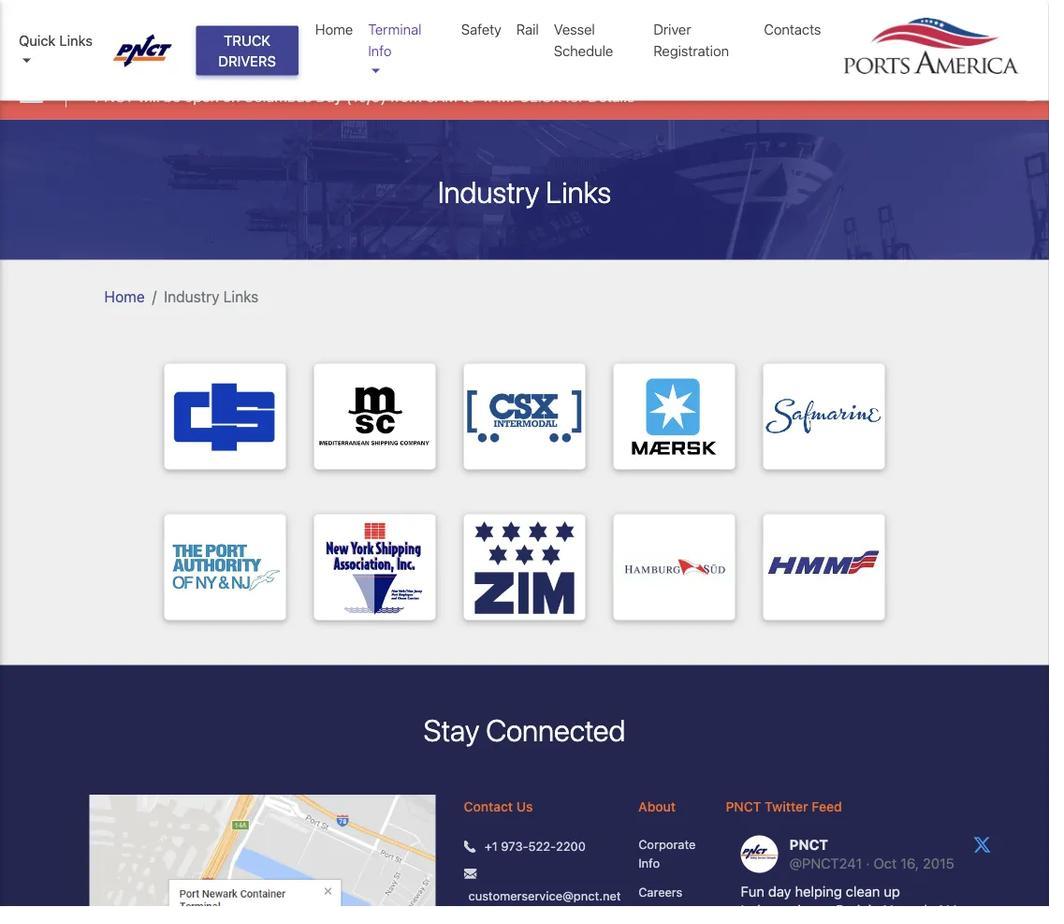 Task type: locate. For each thing, give the bounding box(es) containing it.
driver
[[654, 21, 692, 37]]

stay
[[424, 712, 480, 748]]

careers
[[639, 886, 683, 900]]

vessel schedule
[[554, 21, 614, 59]]

rail link
[[509, 11, 547, 47]]

0 vertical spatial home
[[316, 21, 353, 37]]

pnct left will
[[95, 87, 134, 105]]

0 vertical spatial info
[[368, 42, 392, 59]]

1 horizontal spatial industry links
[[438, 174, 612, 209]]

open
[[185, 87, 219, 105]]

info for terminal info
[[368, 42, 392, 59]]

terminal
[[368, 21, 422, 37]]

info down the corporate
[[639, 856, 660, 870]]

0 horizontal spatial pnct
[[95, 87, 134, 105]]

will
[[138, 87, 160, 105]]

from
[[390, 87, 422, 105]]

links inside quick links link
[[59, 32, 93, 48]]

corporate info link
[[639, 836, 698, 873]]

us
[[517, 799, 533, 815]]

1 horizontal spatial links
[[224, 288, 259, 305]]

terminal info
[[368, 21, 422, 59]]

+1 973-522-2200
[[485, 839, 586, 853]]

contacts link
[[757, 11, 829, 47]]

0 vertical spatial pnct
[[95, 87, 134, 105]]

corporate
[[639, 838, 696, 852]]

schedule
[[554, 42, 614, 59]]

0 vertical spatial industry
[[438, 174, 540, 209]]

contacts
[[765, 21, 822, 37]]

contact us
[[464, 799, 533, 815]]

pnct
[[95, 87, 134, 105], [726, 799, 762, 815]]

home
[[316, 21, 353, 37], [104, 288, 145, 305]]

be
[[164, 87, 181, 105]]

feed
[[812, 799, 843, 815]]

vessel schedule link
[[547, 11, 647, 68]]

industry links
[[438, 174, 612, 209], [164, 288, 259, 305]]

home link
[[308, 11, 361, 47], [104, 288, 145, 305]]

0 horizontal spatial home
[[104, 288, 145, 305]]

0 horizontal spatial industry
[[164, 288, 220, 305]]

close image
[[1022, 83, 1041, 101]]

1 vertical spatial pnct
[[726, 799, 762, 815]]

info inside terminal info
[[368, 42, 392, 59]]

info inside corporate info
[[639, 856, 660, 870]]

0 horizontal spatial links
[[59, 32, 93, 48]]

+1 973-522-2200 link
[[485, 837, 586, 856]]

0 vertical spatial industry links
[[438, 174, 612, 209]]

links
[[59, 32, 93, 48], [546, 174, 612, 209], [224, 288, 259, 305]]

1 vertical spatial links
[[546, 174, 612, 209]]

973-
[[501, 839, 529, 853]]

contact
[[464, 799, 513, 815]]

1 vertical spatial home
[[104, 288, 145, 305]]

customerservice@pnct.net link
[[469, 887, 621, 905]]

industry
[[438, 174, 540, 209], [164, 288, 220, 305]]

pnct twitter feed
[[726, 799, 843, 815]]

1 vertical spatial industry
[[164, 288, 220, 305]]

truck
[[224, 32, 271, 48]]

0 horizontal spatial industry links
[[164, 288, 259, 305]]

quick
[[19, 32, 56, 48]]

pnct inside alert
[[95, 87, 134, 105]]

1 horizontal spatial pnct
[[726, 799, 762, 815]]

customerservice@pnct.net
[[469, 889, 621, 903]]

1 horizontal spatial info
[[639, 856, 660, 870]]

driver registration link
[[647, 11, 757, 68]]

info
[[368, 42, 392, 59], [639, 856, 660, 870]]

2 horizontal spatial links
[[546, 174, 612, 209]]

safety
[[462, 21, 502, 37]]

rail
[[517, 21, 539, 37]]

pnct for pnct will be open on columbus day (10/9) from 6am to 4pm.*click for details*
[[95, 87, 134, 105]]

pnct left twitter
[[726, 799, 762, 815]]

0 vertical spatial links
[[59, 32, 93, 48]]

0 vertical spatial home link
[[308, 11, 361, 47]]

0 horizontal spatial info
[[368, 42, 392, 59]]

522-
[[529, 839, 556, 853]]

1 vertical spatial info
[[639, 856, 660, 870]]

info down terminal
[[368, 42, 392, 59]]

2 vertical spatial links
[[224, 288, 259, 305]]

1 vertical spatial home link
[[104, 288, 145, 305]]



Task type: describe. For each thing, give the bounding box(es) containing it.
truck drivers link
[[196, 26, 299, 75]]

details*
[[589, 87, 642, 105]]

1 vertical spatial industry links
[[164, 288, 259, 305]]

safety link
[[454, 11, 509, 47]]

columbus
[[244, 87, 312, 105]]

pnct will be open on columbus day (10/9) from 6am to 4pm.*click for details* alert
[[0, 69, 1050, 120]]

6am
[[426, 87, 458, 105]]

(10/9)
[[346, 87, 387, 105]]

terminal info link
[[361, 11, 454, 89]]

vessel
[[554, 21, 595, 37]]

driver registration
[[654, 21, 730, 59]]

0 horizontal spatial home link
[[104, 288, 145, 305]]

careers link
[[639, 884, 698, 902]]

about
[[639, 799, 676, 815]]

connected
[[486, 712, 626, 748]]

for
[[566, 87, 585, 105]]

2200
[[556, 839, 586, 853]]

1 horizontal spatial industry
[[438, 174, 540, 209]]

to
[[462, 87, 475, 105]]

stay connected
[[424, 712, 626, 748]]

registration
[[654, 42, 730, 59]]

pnct will be open on columbus day (10/9) from 6am to 4pm.*click for details* link
[[95, 85, 642, 107]]

+1
[[485, 839, 498, 853]]

pnct will be open on columbus day (10/9) from 6am to 4pm.*click for details*
[[95, 87, 642, 105]]

twitter
[[765, 799, 809, 815]]

truck drivers
[[219, 32, 276, 69]]

1 horizontal spatial home
[[316, 21, 353, 37]]

on
[[223, 87, 240, 105]]

1 horizontal spatial home link
[[308, 11, 361, 47]]

day
[[316, 87, 342, 105]]

4pm.*click
[[479, 87, 562, 105]]

corporate info
[[639, 838, 696, 870]]

info for corporate info
[[639, 856, 660, 870]]

quick links link
[[19, 29, 96, 71]]

drivers
[[219, 53, 276, 69]]

quick links
[[19, 32, 93, 48]]

pnct for pnct twitter feed
[[726, 799, 762, 815]]



Task type: vqa. For each thing, say whether or not it's contained in the screenshot.
bottom Links
yes



